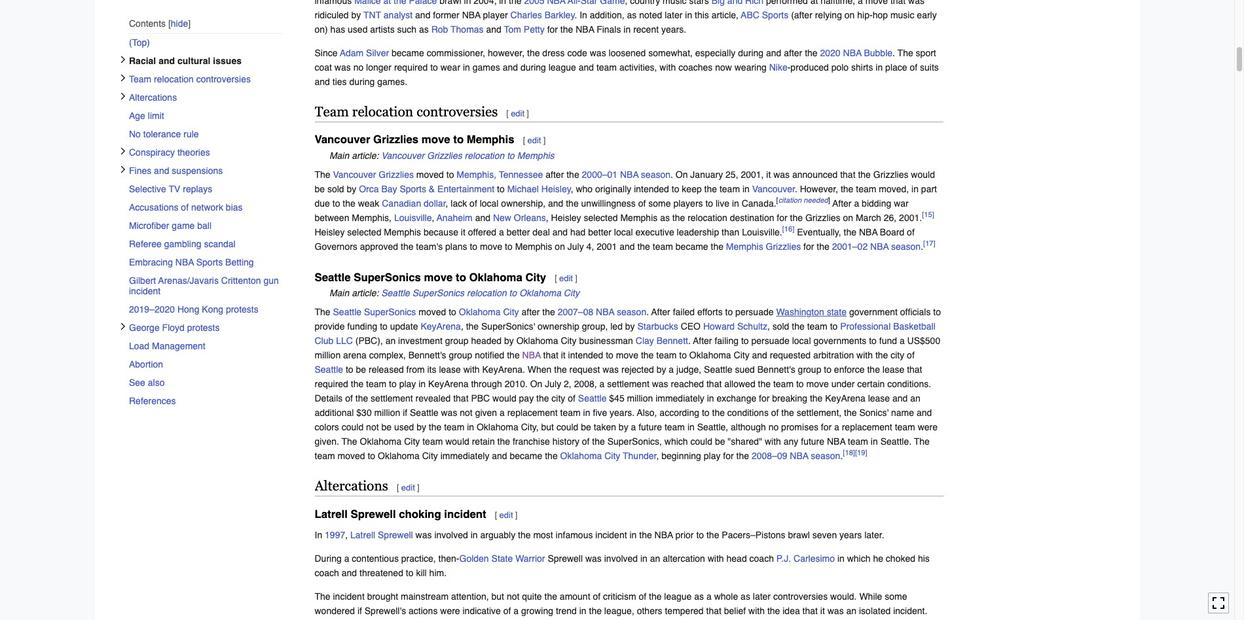 Task type: vqa. For each thing, say whether or not it's contained in the screenshot.
the middle became
yes



Task type: locate. For each thing, give the bounding box(es) containing it.
an down 'conditions.'
[[911, 394, 921, 404]]

during up wearing
[[738, 48, 764, 58]]

keyarena up revealed
[[428, 380, 469, 390]]

1 vertical spatial intended
[[568, 351, 603, 361]]

edit link for altercations
[[401, 484, 415, 493]]

seattle down revealed
[[410, 408, 439, 419]]

most
[[533, 530, 553, 541]]

and down the michael heisley link
[[548, 199, 563, 209]]

0 horizontal spatial after
[[522, 307, 540, 318]]

play
[[399, 380, 416, 390], [704, 452, 721, 462]]

move inside to be released from its lease with keyarena. when the request was rejected by a judge, seattle sued bennett's group to enforce the lease that required the team to play in keyarena through 2010. on july 2, 2008, a settlement was reached that allowed the team to move under certain conditions. details of the settlement revealed that pbc would pay the city of
[[807, 380, 829, 390]]

move up hop
[[866, 0, 888, 6]]

x small image for team relocation controversies
[[119, 74, 127, 82]]

sports down referee gambling scandal link
[[196, 257, 222, 268]]

[
[[506, 109, 509, 118], [523, 136, 525, 146], [777, 196, 779, 205], [555, 273, 557, 283], [397, 484, 399, 493], [495, 511, 497, 521]]

1 horizontal spatial coach
[[750, 554, 774, 564]]

the up due
[[315, 170, 331, 180]]

board
[[880, 227, 905, 238]]

and inside the louisville , anaheim and new orleans , heisley selected memphis as the relocation destination for the grizzlies on march 26, 2001. [15]
[[475, 213, 491, 223]]

0 horizontal spatial after
[[651, 307, 671, 318]]

player
[[483, 10, 508, 20], [365, 621, 390, 621]]

such
[[397, 24, 417, 35]]

seattle
[[315, 271, 351, 284], [381, 288, 410, 299], [333, 307, 362, 318], [315, 365, 343, 376], [704, 365, 733, 376], [578, 394, 607, 404], [410, 408, 439, 419]]

vancouver down vancouver grizzlies move to memphis
[[381, 151, 425, 161]]

team relocation controversies link
[[129, 70, 282, 88]]

the up wondered
[[315, 592, 331, 602]]

vancouver grizzlies move to memphis
[[315, 133, 515, 146]]

vancouver inside note
[[381, 151, 425, 161]]

abortion link
[[129, 355, 282, 374]]

some up the louisville , anaheim and new orleans , heisley selected memphis as the relocation destination for the grizzlies on march 26, 2001. [15]
[[649, 199, 671, 209]]

0 vertical spatial seattle link
[[315, 365, 343, 376]]

the down '"shared"' in the bottom of the page
[[737, 452, 749, 462]]

although
[[731, 423, 766, 433]]

2 vertical spatial sports
[[196, 257, 222, 268]]

team inside ". the sport coat was no longer required to wear in games and during league and team activities, with coaches now wearing"
[[597, 62, 617, 73]]

1 vertical spatial altercations
[[315, 479, 388, 495]]

embracing
[[129, 257, 173, 268]]

grizzlies up eventually,
[[806, 213, 841, 223]]

1 horizontal spatial seattle link
[[578, 394, 607, 404]]

0 horizontal spatial used
[[348, 24, 368, 35]]

with inside ". the sport coat was no longer required to wear in games and during league and team activities, with coaches now wearing"
[[660, 62, 676, 73]]

season inside oklahoma city thunder , beginning play for the 2008–09 nba season . [18] [19]
[[811, 452, 841, 462]]

to down arbitration
[[824, 365, 832, 376]]

by right led
[[625, 322, 635, 332]]

1 vertical spatial were
[[440, 606, 460, 617]]

1 horizontal spatial selected
[[584, 213, 618, 223]]

was up ties
[[335, 62, 351, 73]]

2 vertical spatial during
[[349, 76, 375, 87]]

local up "2001"
[[614, 227, 633, 238]]

addition,
[[590, 10, 625, 20]]

0 vertical spatial memphis,
[[457, 170, 496, 180]]

0 horizontal spatial required
[[315, 380, 348, 390]]

0 horizontal spatial in
[[315, 530, 322, 541]]

that right announced
[[840, 170, 856, 180]]

0 vertical spatial later
[[665, 10, 683, 20]]

1 horizontal spatial play
[[704, 452, 721, 462]]

would up part on the top
[[911, 170, 935, 180]]

nba inside eventually, the nba board of governors approved the team's plans to move to memphis on july 4, 2001 and the team became the
[[859, 227, 878, 238]]

a up supersonics,
[[631, 423, 636, 433]]

idea
[[783, 606, 800, 617]]

nba left prior
[[655, 530, 673, 541]]

0 horizontal spatial million
[[315, 351, 341, 361]]

according
[[660, 408, 700, 419]]

move up main article: vancouver grizzlies relocation to memphis
[[422, 133, 450, 146]]

1 vertical spatial local
[[614, 227, 633, 238]]

in inside the canadian dollar , lack of local ownership, and the unwillingness of some players to live in canada. [ citation needed ]
[[732, 199, 739, 209]]

and down during on the left bottom of page
[[342, 568, 357, 579]]

rob thomas link
[[431, 24, 484, 35]]

main up provide
[[329, 288, 349, 299]]

after
[[784, 48, 802, 58], [546, 170, 564, 180], [522, 307, 540, 318]]

memphis inside heisley selected memphis because it offered a better deal and had better local executive leadership than louisville. [16]
[[384, 227, 421, 238]]

in right barkley
[[580, 10, 587, 20]]

to down offered
[[470, 242, 478, 252]]

seattle inside $45 million immediately in exchange for breaking the keyarena lease and an additional $30 million if seattle was not given a replacement team in five years. also, according to the conditions of the settlement, the sonics' name and colors could not be used by the team in oklahoma city, but could be taken by a future team in seattle, although no promises for a replacement team were given. the oklahoma city team would retain the franchise history of the supersonics, which could be "shared" with any future nba team in seattle. the team moved to oklahoma city immediately and became the
[[410, 408, 439, 419]]

which inside $45 million immediately in exchange for breaking the keyarena lease and an additional $30 million if seattle was not given a replacement team in five years. also, according to the conditions of the settlement, the sonics' name and colors could not be used by the team in oklahoma city, but could be taken by a future team in seattle, although no promises for a replacement team were given. the oklahoma city team would retain the franchise history of the supersonics, which could be "shared" with any future nba team in seattle. the team moved to oklahoma city immediately and became the
[[665, 437, 688, 448]]

keyarena inside $45 million immediately in exchange for breaking the keyarena lease and an additional $30 million if seattle was not given a replacement team in five years. also, according to the conditions of the settlement, the sonics' name and colors could not be used by the team in oklahoma city, but could be taken by a future team in seattle, although no promises for a replacement team were given. the oklahoma city team would retain the franchise history of the supersonics, which could be "shared" with any future nba team in seattle. the team moved to oklahoma city immediately and became the
[[825, 394, 866, 404]]

2 vertical spatial local
[[792, 336, 811, 347]]

given.
[[315, 437, 339, 448]]

team
[[129, 74, 151, 84], [315, 104, 349, 120]]

2 vertical spatial heisley
[[315, 227, 345, 238]]

. down "ceo"
[[688, 336, 691, 347]]

which
[[665, 437, 688, 448], [847, 554, 871, 564]]

edit link for vancouver grizzlies move to memphis
[[528, 136, 541, 146]]

incident inside gilbert arenas/javaris crittenton gun incident
[[129, 286, 160, 297]]

but inside $45 million immediately in exchange for breaking the keyarena lease and an additional $30 million if seattle was not given a replacement team in five years. also, according to the conditions of the settlement, the sonics' name and colors could not be used by the team in oklahoma city, but could be taken by a future team in seattle, although no promises for a replacement team were given. the oklahoma city team would retain the franchise history of the supersonics, which could be "shared" with any future nba team in seattle. the team moved to oklahoma city immediately and became the
[[541, 423, 554, 433]]

0 horizontal spatial better
[[507, 227, 530, 238]]

0 vertical spatial were
[[918, 423, 938, 433]]

2 vertical spatial moved
[[338, 452, 365, 462]]

$45
[[609, 394, 625, 404]]

abc sports link
[[741, 10, 789, 20]]

of down 2001.
[[907, 227, 915, 238]]

league inside the incident brought mainstream attention, but not quite the amount of criticism of the league as a whole as later controversies would. while some wondered if sprewell's actions were indicative of a growing trend in the league, others tempered that belief with the idea that it was an isolated incident. then active player
[[664, 592, 692, 602]]

oklahoma inside oklahoma city thunder , beginning play for the 2008–09 nba season . [18] [19]
[[560, 452, 602, 462]]

prior
[[676, 530, 694, 541]]

1 horizontal spatial future
[[801, 437, 825, 448]]

choked
[[886, 554, 916, 564]]

incident up wondered
[[333, 592, 365, 602]]

1 vertical spatial after
[[651, 307, 671, 318]]

by right rejected
[[657, 365, 666, 376]]

on inside the (after relying on hip-hop music early on) has used artists such as
[[845, 10, 855, 20]]

2 vertical spatial after
[[693, 336, 712, 347]]

0 vertical spatial became
[[392, 48, 424, 58]]

settlement down rejected
[[607, 380, 650, 390]]

moved down the given.
[[338, 452, 365, 462]]

of inside eventually, the nba board of governors approved the team's plans to move to memphis on july 4, 2001 and the team became the
[[907, 227, 915, 238]]

0 vertical spatial on
[[845, 10, 855, 20]]

x small image for george
[[119, 323, 127, 331]]

2 vertical spatial would
[[446, 437, 469, 448]]

league inside ". the sport coat was no longer required to wear in games and during league and team activities, with coaches now wearing"
[[549, 62, 576, 73]]

in inside ". the sport coat was no longer required to wear in games and during league and team activities, with coaches now wearing"
[[463, 62, 470, 73]]

1 vertical spatial not
[[366, 423, 379, 433]]

during inside ". the sport coat was no longer required to wear in games and during league and team activities, with coaches now wearing"
[[521, 62, 546, 73]]

given
[[475, 408, 497, 419]]

the
[[898, 48, 913, 58], [315, 170, 331, 180], [315, 307, 331, 318], [342, 437, 357, 448], [914, 437, 930, 448], [315, 592, 331, 602]]

grizzlies inside memphis grizzlies for the 2001–02 nba season . [17]
[[766, 242, 801, 252]]

0 vertical spatial x small image
[[119, 74, 127, 82]]

lease up 'conditions.'
[[883, 365, 905, 376]]

controversies down the wear
[[417, 104, 498, 120]]

, inside oklahoma city thunder , beginning play for the 2008–09 nba season . [18] [19]
[[657, 452, 659, 462]]

with inside to be released from its lease with keyarena. when the request was rejected by a judge, seattle sued bennett's group to enforce the lease that required the team to play in keyarena through 2010. on july 2, 2008, a settlement was reached that allowed the team to move under certain conditions. details of the settlement revealed that pbc would pay the city of
[[464, 365, 480, 376]]

of down 2,
[[568, 394, 576, 404]]

0 vertical spatial years.
[[661, 24, 686, 35]]

and inside nba that it intended to move the team to oklahoma city and requested arbitration with the city of seattle
[[752, 351, 768, 361]]

in inside to be released from its lease with keyarena. when the request was rejected by a judge, seattle sued bennett's group to enforce the lease that required the team to play in keyarena through 2010. on july 2, 2008, a settlement was reached that allowed the team to move under certain conditions. details of the settlement revealed that pbc would pay the city of
[[419, 380, 426, 390]]

a inside performed at halftime, a move that was ridiculed by
[[858, 0, 863, 6]]

1 horizontal spatial team
[[315, 104, 349, 120]]

fullscreen image
[[1212, 598, 1225, 611]]

nike link
[[769, 62, 788, 73]]

was inside the incident brought mainstream attention, but not quite the amount of criticism of the league as a whole as later controversies would. while some wondered if sprewell's actions were indicative of a growing trend in the league, others tempered that belief with the idea that it was an isolated incident. then active player
[[828, 606, 844, 617]]

exchange
[[717, 394, 757, 404]]

. inside . on january 25, 2001, it was announced that the grizzlies would be sold by
[[671, 170, 673, 180]]

1 vertical spatial sports
[[400, 184, 426, 195]]

0 horizontal spatial during
[[349, 76, 375, 87]]

. inside ". the sport coat was no longer required to wear in games and during league and team activities, with coaches now wearing"
[[893, 48, 895, 58]]

altercations
[[129, 92, 177, 103], [315, 479, 388, 495]]

which left he
[[847, 554, 871, 564]]

0 vertical spatial player
[[483, 10, 508, 20]]

march
[[856, 213, 881, 223]]

and up offered
[[475, 213, 491, 223]]

which up the beginning
[[665, 437, 688, 448]]

controversies inside the incident brought mainstream attention, but not quite the amount of criticism of the league as a whole as later controversies would. while some wondered if sprewell's actions were indicative of a growing trend in the league, others tempered that belief with the idea that it was an isolated incident. then active player
[[773, 592, 828, 602]]

brought
[[367, 592, 398, 602]]

1 article: from the top
[[352, 151, 379, 161]]

heisley
[[542, 184, 571, 195], [551, 213, 581, 223], [315, 227, 345, 238]]

the up provide
[[315, 307, 331, 318]]

[ down vancouver link
[[777, 196, 779, 205]]

edit link for latrell sprewell choking incident
[[499, 511, 513, 521]]

2 x small image from the top
[[119, 147, 127, 155]]

local for dollar
[[480, 199, 499, 209]]

the up place at the top right of the page
[[898, 48, 913, 58]]

x small image
[[119, 74, 127, 82], [119, 92, 127, 100], [119, 166, 127, 173]]

oklahoma down failing
[[690, 351, 731, 361]]

million inside . after failing to persuade local governments to fund a us$500 million arena complex, bennett's group notified the
[[315, 351, 341, 361]]

1 vertical spatial on
[[843, 213, 853, 223]]

2 horizontal spatial controversies
[[773, 592, 828, 602]]

infamous
[[556, 530, 593, 541]]

controversies down issues
[[196, 74, 251, 84]]

0 horizontal spatial city
[[552, 394, 565, 404]]

1 horizontal spatial during
[[521, 62, 546, 73]]

1 vertical spatial during
[[521, 62, 546, 73]]

[ for team relocation controversies
[[506, 109, 509, 118]]

the down taken
[[592, 437, 605, 448]]

sprewell's
[[365, 606, 406, 617]]

and inside -produced polo shirts in place of suits and ties during games.
[[315, 76, 330, 87]]

2 horizontal spatial sports
[[762, 10, 789, 20]]

that inside nba that it intended to move the team to oklahoma city and requested arbitration with the city of seattle
[[543, 351, 559, 361]]

the right retain
[[497, 437, 510, 448]]

controversies up idea
[[773, 592, 828, 602]]

2 note from the top
[[315, 287, 943, 301]]

the right 'allowed'
[[758, 380, 771, 390]]

keyarena inside to be released from its lease with keyarena. when the request was rejected by a judge, seattle sued bennett's group to enforce the lease that required the team to play in keyarena through 2010. on july 2, 2008, a settlement was reached that allowed the team to move under certain conditions. details of the settlement revealed that pbc would pay the city of
[[428, 380, 469, 390]]

sports for orca bay sports & entertainment to michael heisley , who originally intended to keep the team in vancouver
[[400, 184, 426, 195]]

conspiracy
[[129, 147, 175, 158]]

during for and
[[521, 62, 546, 73]]

play down seattle, on the right bottom of the page
[[704, 452, 721, 462]]

contents
[[129, 18, 165, 29]]

pacers–pistons
[[722, 530, 786, 541]]

promises
[[781, 423, 819, 433]]

sports up canadian dollar link
[[400, 184, 426, 195]]

actions
[[409, 606, 438, 617]]

1 vertical spatial july
[[545, 380, 561, 390]]

1 vertical spatial x small image
[[119, 92, 127, 100]]

an down 'would.'
[[847, 606, 857, 617]]

during
[[738, 48, 764, 58], [521, 62, 546, 73], [349, 76, 375, 87]]

failing
[[715, 336, 739, 347]]

with down the somewhat, in the top of the page
[[660, 62, 676, 73]]

4,
[[587, 242, 594, 252]]

music
[[891, 10, 915, 20]]

2 article: from the top
[[352, 288, 379, 299]]

selected inside heisley selected memphis because it offered a better deal and had better local executive leadership than louisville. [16]
[[347, 227, 381, 238]]

league for as
[[664, 592, 692, 602]]

relocation up oklahoma city link
[[467, 288, 507, 299]]

local
[[480, 199, 499, 209], [614, 227, 633, 238], [792, 336, 811, 347]]

nba inside $45 million immediately in exchange for breaking the keyarena lease and an additional $30 million if seattle was not given a replacement team in five years. also, according to the conditions of the settlement, the sonics' name and colors could not be used by the team in oklahoma city, but could be taken by a future team in seattle, although no promises for a replacement team were given. the oklahoma city team would retain the franchise history of the supersonics, which could be "shared" with any future nba team in seattle. the team moved to oklahoma city immediately and became the
[[827, 437, 846, 448]]

2 vertical spatial group
[[798, 365, 822, 376]]

orca bay sports & entertainment to michael heisley , who originally intended to keep the team in vancouver
[[359, 184, 795, 195]]

recent
[[633, 24, 659, 35]]

the inside . on january 25, 2001, it was announced that the grizzlies would be sold by
[[858, 170, 871, 180]]

1 vertical spatial immediately
[[441, 452, 489, 462]]

1 horizontal spatial bennett's
[[758, 365, 796, 376]]

some up incident.
[[885, 592, 907, 602]]

a inside . after failing to persuade local governments to fund a us$500 million arena complex, bennett's group notified the
[[900, 336, 905, 347]]

local inside the canadian dollar , lack of local ownership, and the unwillingness of some players to live in canada. [ citation needed ]
[[480, 199, 499, 209]]

it inside nba that it intended to move the team to oklahoma city and requested arbitration with the city of seattle
[[561, 351, 566, 361]]

memphis, down weak
[[352, 213, 392, 223]]

a inside heisley selected memphis because it offered a better deal and had better local executive leadership than louisville. [16]
[[499, 227, 504, 238]]

memphis, inside after a bidding war between memphis,
[[352, 213, 392, 223]]

after for 2000–01
[[546, 170, 564, 180]]

team relocation controversies
[[129, 74, 251, 84], [315, 104, 498, 120]]

gilbert arenas/javaris crittenton gun incident
[[129, 276, 279, 297]]

0 vertical spatial used
[[348, 24, 368, 35]]

0 vertical spatial article:
[[352, 151, 379, 161]]

the inside oklahoma city thunder , beginning play for the 2008–09 nba season . [18] [19]
[[737, 452, 749, 462]]

0 vertical spatial intended
[[634, 184, 669, 195]]

0 horizontal spatial july
[[545, 380, 561, 390]]

. after failing to persuade local governments to fund a us$500 million arena complex, bennett's group notified the
[[315, 336, 941, 361]]

the down than
[[711, 242, 724, 252]]

1 horizontal spatial better
[[588, 227, 612, 238]]

2 vertical spatial became
[[510, 452, 543, 462]]

article: up seattle supersonics link
[[352, 288, 379, 299]]

no down adam silver link
[[353, 62, 364, 73]]

local for after
[[792, 336, 811, 347]]

0 horizontal spatial bennett's
[[408, 351, 446, 361]]

tom
[[504, 24, 521, 35]]

0 vertical spatial controversies
[[196, 74, 251, 84]]

in up retain
[[467, 423, 474, 433]]

2 x small image from the top
[[119, 92, 127, 100]]

vancouver link
[[752, 184, 795, 195]]

nba
[[462, 10, 481, 20], [576, 24, 594, 35], [843, 48, 862, 58], [620, 170, 639, 180], [859, 227, 878, 238], [870, 242, 889, 252], [175, 257, 194, 268], [596, 307, 615, 318], [522, 351, 541, 361], [827, 437, 846, 448], [790, 452, 809, 462], [655, 530, 673, 541]]

] inside the canadian dollar , lack of local ownership, and the unwillingness of some players to live in canada. [ citation needed ]
[[828, 196, 830, 205]]

the up produced on the right top of page
[[805, 48, 818, 58]]

selective
[[129, 184, 166, 194]]

seattle inside nba that it intended to move the team to oklahoma city and requested arbitration with the city of seattle
[[315, 365, 343, 376]]

0 horizontal spatial which
[[665, 437, 688, 448]]

if
[[403, 408, 407, 419], [358, 606, 362, 617]]

later inside the incident brought mainstream attention, but not quite the amount of criticism of the league as a whole as later controversies would. while some wondered if sprewell's actions were indicative of a growing trend in the league, others tempered that belief with the idea that it was an isolated incident. then active player
[[753, 592, 771, 602]]

0 vertical spatial latrell
[[315, 508, 348, 521]]

0 horizontal spatial seattle link
[[315, 365, 343, 376]]

1 vertical spatial controversies
[[417, 104, 498, 120]]

1 x small image from the top
[[119, 74, 127, 82]]

nba up "shirts"
[[843, 48, 862, 58]]

sued
[[735, 365, 755, 376]]

. inside memphis grizzlies for the 2001–02 nba season . [17]
[[921, 242, 923, 252]]

group inside to be released from its lease with keyarena. when the request was rejected by a judge, seattle sued bennett's group to enforce the lease that required the team to play in keyarena through 2010. on july 2, 2008, a settlement was reached that allowed the team to move under certain conditions. details of the settlement revealed that pbc would pay the city of
[[798, 365, 822, 376]]

charles barkley link
[[511, 10, 575, 20]]

required inside to be released from its lease with keyarena. when the request was rejected by a judge, seattle sued bennett's group to enforce the lease that required the team to play in keyarena through 2010. on july 2, 2008, a settlement was reached that allowed the team to move under certain conditions. details of the settlement revealed that pbc would pay the city of
[[315, 380, 348, 390]]

to left the kill
[[406, 568, 414, 579]]

. left january
[[671, 170, 673, 180]]

2 vertical spatial not
[[507, 592, 520, 602]]

during down the longer
[[349, 76, 375, 87]]

2 vertical spatial sprewell
[[548, 554, 583, 564]]

contents hide
[[129, 18, 188, 29]]

0 horizontal spatial selected
[[347, 227, 381, 238]]

note
[[315, 149, 943, 163], [315, 287, 943, 301]]

on inside the louisville , anaheim and new orleans , heisley selected memphis as the relocation destination for the grizzlies on march 26, 2001. [15]
[[843, 213, 853, 223]]

1 vertical spatial on
[[530, 380, 543, 390]]

crittenton
[[221, 276, 261, 286]]

of right amount
[[593, 592, 601, 602]]

incident up 2019–2020
[[129, 286, 160, 297]]

failed
[[673, 307, 695, 318]]

that up music
[[891, 0, 906, 6]]

season down the board
[[891, 242, 921, 252]]

provide
[[315, 322, 345, 332]]

arena
[[343, 351, 367, 361]]

oklahoma down history
[[560, 452, 602, 462]]

0 horizontal spatial future
[[639, 423, 662, 433]]

1 horizontal spatial after
[[693, 336, 712, 347]]

1 main from the top
[[329, 151, 349, 161]]

0 horizontal spatial local
[[480, 199, 499, 209]]

to
[[430, 62, 438, 73], [453, 133, 464, 146], [507, 151, 515, 161], [447, 170, 454, 180], [497, 184, 505, 195], [672, 184, 679, 195], [333, 199, 340, 209], [706, 199, 713, 209], [470, 242, 478, 252], [505, 242, 513, 252], [456, 271, 466, 284], [509, 288, 517, 299], [449, 307, 456, 318], [725, 307, 733, 318], [934, 307, 941, 318], [380, 322, 388, 332], [830, 322, 838, 332], [741, 336, 749, 347], [869, 336, 877, 347], [606, 351, 614, 361], [679, 351, 687, 361], [346, 365, 353, 376], [824, 365, 832, 376], [389, 380, 397, 390], [796, 380, 804, 390], [702, 408, 710, 419], [368, 452, 375, 462], [696, 530, 704, 541], [406, 568, 414, 579]]

city
[[891, 351, 905, 361], [552, 394, 565, 404]]

lease inside $45 million immediately in exchange for breaking the keyarena lease and an additional $30 million if seattle was not given a replacement team in five years. also, according to the conditions of the settlement, the sonics' name and colors could not be used by the team in oklahoma city, but could be taken by a future team in seattle, although no promises for a replacement team were given. the oklahoma city team would retain the franchise history of the supersonics, which could be "shared" with any future nba team in seattle. the team moved to oklahoma city immediately and became the
[[868, 394, 890, 404]]

a up march
[[854, 199, 859, 209]]

citation needed link
[[779, 196, 828, 205]]

1 vertical spatial persuade
[[752, 336, 790, 347]]

oklahoma city thunder , beginning play for the 2008–09 nba season . [18] [19]
[[560, 449, 868, 462]]

3 x small image from the top
[[119, 166, 127, 173]]

eventually, the nba board of governors approved the team's plans to move to memphis on july 4, 2001 and the team became the
[[315, 227, 915, 252]]

0 horizontal spatial memphis,
[[352, 213, 392, 223]]

city inside nba that it intended to move the team to oklahoma city and requested arbitration with the city of seattle
[[891, 351, 905, 361]]

the up 2,
[[554, 365, 567, 376]]

in which he choked his coach and threatened to kill him.
[[315, 554, 930, 579]]

1 vertical spatial after
[[546, 170, 564, 180]]

0 horizontal spatial were
[[440, 606, 460, 617]]

article: for vancouver
[[352, 151, 379, 161]]

immediately up according
[[656, 394, 705, 404]]

0 vertical spatial team relocation controversies
[[129, 74, 251, 84]]

persuade up schultz
[[736, 307, 774, 318]]

3 x small image from the top
[[119, 323, 127, 331]]

oklahoma inside nba that it intended to move the team to oklahoma city and requested arbitration with the city of seattle
[[690, 351, 731, 361]]

1 horizontal spatial years.
[[661, 24, 686, 35]]

commissioner,
[[427, 48, 485, 58]]

coaches
[[679, 62, 713, 73]]

1 vertical spatial moved
[[419, 307, 446, 318]]

a right 2008,
[[600, 380, 605, 390]]

to up tennessee
[[507, 151, 515, 161]]

name
[[891, 408, 914, 419]]

2001–02 nba season link
[[832, 242, 921, 252]]

[ inside the canadian dollar , lack of local ownership, and the unwillingness of some players to live in canada. [ citation needed ]
[[777, 196, 779, 205]]

ball
[[197, 221, 211, 231]]

and right name
[[917, 408, 932, 419]]

move inside eventually, the nba board of governors approved the team's plans to move to memphis on july 4, 2001 and the team became the
[[480, 242, 502, 252]]

2 main from the top
[[329, 288, 349, 299]]

x small image
[[119, 56, 127, 63], [119, 147, 127, 155], [119, 323, 127, 331]]

wearing
[[735, 62, 767, 73]]

0 vertical spatial required
[[394, 62, 428, 73]]

by inside . on january 25, 2001, it was announced that the grizzlies would be sold by
[[347, 184, 357, 195]]

sold for ,
[[773, 322, 789, 332]]

0 vertical spatial future
[[639, 423, 662, 433]]

in down according
[[688, 423, 695, 433]]

memphis, for to
[[457, 170, 496, 180]]

0 vertical spatial during
[[738, 48, 764, 58]]

2,
[[564, 380, 572, 390]]

team inside nba that it intended to move the team to oklahoma city and requested arbitration with the city of seattle
[[656, 351, 677, 361]]

0 horizontal spatial player
[[365, 621, 390, 621]]

january
[[691, 170, 723, 180]]

[15]
[[922, 211, 934, 220]]

tnt analyst and former nba player charles barkley . in addition, as noted later in this article, abc sports
[[364, 10, 789, 20]]

local up requested
[[792, 336, 811, 347]]

edit for latrell sprewell choking incident
[[499, 511, 513, 521]]

keyarena
[[421, 322, 461, 332], [428, 380, 469, 390], [825, 394, 866, 404]]

louisville , anaheim and new orleans , heisley selected memphis as the relocation destination for the grizzlies on march 26, 2001. [15]
[[394, 211, 934, 223]]

no right although
[[769, 423, 779, 433]]

1 x small image from the top
[[119, 56, 127, 63]]

required up details
[[315, 380, 348, 390]]

1 horizontal spatial later
[[753, 592, 771, 602]]

after
[[833, 199, 852, 209], [651, 307, 671, 318], [693, 336, 712, 347]]

] for vancouver grizzlies move to memphis
[[543, 136, 546, 146]]

edit
[[511, 109, 525, 118], [528, 136, 541, 146], [559, 273, 573, 283], [401, 484, 415, 493], [499, 511, 513, 521]]

the left league,
[[589, 606, 602, 617]]

team inside eventually, the nba board of governors approved the team's plans to move to memphis on july 4, 2001 and the team became the
[[653, 242, 673, 252]]

1 vertical spatial sold
[[773, 322, 789, 332]]

. up citation
[[795, 184, 798, 195]]

play inside to be released from its lease with keyarena. when the request was rejected by a judge, seattle sued bennett's group to enforce the lease that required the team to play in keyarena through 2010. on july 2, 2008, a settlement was reached that allowed the team to move under certain conditions. details of the settlement revealed that pbc would pay the city of
[[399, 380, 416, 390]]

racial and cultural issues
[[129, 56, 241, 66]]

after inside . after failing to persuade local governments to fund a us$500 million arena complex, bennett's group notified the
[[693, 336, 712, 347]]

0 horizontal spatial protests
[[187, 323, 219, 333]]

1 better from the left
[[507, 227, 530, 238]]

0 horizontal spatial team relocation controversies
[[129, 74, 251, 84]]

became inside eventually, the nba board of governors approved the team's plans to move to memphis on july 4, 2001 and the team became the
[[676, 242, 708, 252]]

0 horizontal spatial settlement
[[371, 394, 413, 404]]

0 horizontal spatial became
[[392, 48, 424, 58]]

for inside memphis grizzlies for the 2001–02 nba season . [17]
[[804, 242, 814, 252]]

[ up vancouver grizzlies relocation to memphis link
[[506, 109, 509, 118]]

quite
[[522, 592, 542, 602]]

city inside oklahoma city thunder , beginning play for the 2008–09 nba season . [18] [19]
[[605, 452, 620, 462]]

age limit link
[[129, 107, 282, 125]]

no inside $45 million immediately in exchange for breaking the keyarena lease and an additional $30 million if seattle was not given a replacement team in five years. also, according to the conditions of the settlement, the sonics' name and colors could not be used by the team in oklahoma city, but could be taken by a future team in seattle, although no promises for a replacement team were given. the oklahoma city team would retain the franchise history of the supersonics, which could be "shared" with any future nba team in seattle. the team moved to oklahoma city immediately and became the
[[769, 423, 779, 433]]

0 vertical spatial immediately
[[656, 394, 705, 404]]

the up certain
[[867, 365, 880, 376]]

group,
[[582, 322, 608, 332]]

would inside to be released from its lease with keyarena. when the request was rejected by a judge, seattle sued bennett's group to enforce the lease that required the team to play in keyarena through 2010. on july 2, 2008, a settlement was reached that allowed the team to move under certain conditions. details of the settlement revealed that pbc would pay the city of
[[493, 394, 517, 404]]

it right idea
[[821, 606, 825, 617]]

[ for seattle supersonics move to oklahoma city
[[555, 273, 557, 283]]

0 vertical spatial selected
[[584, 213, 618, 223]]

his
[[918, 554, 930, 564]]

0 vertical spatial if
[[403, 408, 407, 419]]

edit link for seattle supersonics move to oklahoma city
[[559, 273, 573, 283]]

league
[[549, 62, 576, 73], [664, 592, 692, 602]]

if right $30
[[403, 408, 407, 419]]

memphis, for between
[[352, 213, 392, 223]]

with inside $45 million immediately in exchange for breaking the keyarena lease and an additional $30 million if seattle was not given a replacement team in five years. also, according to the conditions of the settlement, the sonics' name and colors could not be used by the team in oklahoma city, but could be taken by a future team in seattle, although no promises for a replacement team were given. the oklahoma city team would retain the franchise history of the supersonics, which could be "shared" with any future nba team in seattle. the team moved to oklahoma city immediately and became the
[[765, 437, 781, 448]]

1 vertical spatial bennett's
[[758, 365, 796, 376]]

2000–01
[[582, 170, 618, 180]]

1 vertical spatial article:
[[352, 288, 379, 299]]

group inside . after failing to persuade local governments to fund a us$500 million arena complex, bennett's group notified the
[[449, 351, 472, 361]]

be down arena
[[356, 365, 366, 376]]

0 horizontal spatial but
[[492, 592, 504, 602]]

] up the michael heisley link
[[543, 136, 546, 146]]

attention,
[[451, 592, 489, 602]]

the up in which he choked his coach and threatened to kill him.
[[639, 530, 652, 541]]

early
[[917, 10, 937, 20]]

see also link
[[129, 374, 282, 392]]

0 horizontal spatial years.
[[610, 408, 635, 419]]

. up place at the top right of the page
[[893, 48, 895, 58]]

0 vertical spatial local
[[480, 199, 499, 209]]

(pbc), an investment group headed by oklahoma city businessman clay bennett
[[353, 336, 688, 347]]

heisley for selected
[[551, 213, 581, 223]]

nba inside oklahoma city thunder , beginning play for the 2008–09 nba season . [18] [19]
[[790, 452, 809, 462]]

for inside oklahoma city thunder , beginning play for the 2008–09 nba season . [18] [19]
[[723, 452, 734, 462]]

growing
[[521, 606, 553, 617]]

0 vertical spatial sports
[[762, 10, 789, 20]]

(after relying on hip-hop music early on) has used artists such as
[[315, 10, 937, 35]]

seattle down 2008,
[[578, 394, 607, 404]]



Task type: describe. For each thing, give the bounding box(es) containing it.
edit for team relocation controversies
[[511, 109, 525, 118]]

article: for seattle
[[352, 288, 379, 299]]

2 horizontal spatial could
[[691, 437, 713, 448]]

conditions
[[728, 408, 769, 419]]

1 vertical spatial team relocation controversies
[[315, 104, 498, 120]]

adam
[[340, 48, 364, 58]]

, down oklahoma city link
[[461, 322, 464, 332]]

season up . however, the team moved, in part due to the weak
[[641, 170, 671, 180]]

league for and
[[549, 62, 576, 73]]

was right 'request'
[[603, 365, 619, 376]]

supersonics,
[[608, 437, 662, 448]]

lease right "its" on the left bottom of the page
[[439, 365, 461, 376]]

1997
[[325, 530, 345, 541]]

was inside performed at halftime, a move that was ridiculed by
[[908, 0, 925, 6]]

that inside . on january 25, 2001, it was announced that the grizzlies would be sold by
[[840, 170, 856, 180]]

move inside nba that it intended to move the team to oklahoma city and requested arbitration with the city of seattle
[[616, 351, 639, 361]]

scandal
[[204, 239, 235, 249]]

the up $30
[[355, 394, 368, 404]]

city inside nba that it intended to move the team to oklahoma city and requested arbitration with the city of seattle
[[734, 351, 750, 361]]

nba that it intended to move the team to oklahoma city and requested arbitration with the city of seattle
[[315, 351, 915, 376]]

city inside to be released from its lease with keyarena. when the request was rejected by a judge, seattle sued bennett's group to enforce the lease that required the team to play in keyarena through 2010. on july 2, 2008, a settlement was reached that allowed the team to move under certain conditions. details of the settlement revealed that pbc would pay the city of
[[552, 394, 565, 404]]

of inside -produced polo shirts in place of suits and ties during games.
[[910, 62, 918, 73]]

move up main article: seattle supersonics relocation to oklahoma city
[[424, 271, 453, 284]]

1 vertical spatial seattle link
[[578, 394, 607, 404]]

load
[[129, 341, 149, 352]]

. up starbucks link
[[647, 307, 649, 318]]

the down history
[[545, 452, 558, 462]]

thunder
[[623, 452, 657, 462]]

] for latrell sprewell choking incident
[[515, 511, 518, 521]]

code
[[567, 48, 587, 58]]

that right idea
[[803, 606, 818, 617]]

0 horizontal spatial controversies
[[196, 74, 251, 84]]

years. inside $45 million immediately in exchange for breaking the keyarena lease and an additional $30 million if seattle was not given a replacement team in five years. also, according to the conditions of the settlement, the sonics' name and colors could not be used by the team in oklahoma city, but could be taken by a future team in seattle, although no promises for a replacement team were given. the oklahoma city team would retain the franchise history of the supersonics, which could be "shared" with any future nba team in seattle. the team moved to oklahoma city immediately and became the
[[610, 408, 635, 419]]

edit for seattle supersonics move to oklahoma city
[[559, 273, 573, 283]]

seattle supersonics move to oklahoma city
[[315, 271, 546, 284]]

1 horizontal spatial latrell
[[350, 530, 375, 541]]

the up settlement,
[[810, 394, 823, 404]]

to inside the canadian dollar , lack of local ownership, and the unwillingness of some players to live in canada. [ citation needed ]
[[706, 199, 713, 209]]

a left judge,
[[669, 365, 674, 376]]

[ edit ] for seattle supersonics move to oklahoma city
[[555, 273, 578, 283]]

load management
[[129, 341, 205, 352]]

in inside the incident brought mainstream attention, but not quite the amount of criticism of the league as a whole as later controversies would. while some wondered if sprewell's actions were indicative of a growing trend in the league, others tempered that belief with the idea that it was an isolated incident. then active player
[[579, 606, 587, 617]]

breaking
[[772, 394, 808, 404]]

offered
[[468, 227, 496, 238]]

1 vertical spatial sprewell
[[378, 530, 413, 541]]

[ for latrell sprewell choking incident
[[495, 511, 497, 521]]

were inside $45 million immediately in exchange for breaking the keyarena lease and an additional $30 million if seattle was not given a replacement team in five years. also, according to the conditions of the settlement, the sonics' name and colors could not be used by the team in oklahoma city, but could be taken by a future team in seattle, although no promises for a replacement team were given. the oklahoma city team would retain the franchise history of the supersonics, which could be "shared" with any future nba team in seattle. the team moved to oklahoma city immediately and became the
[[918, 423, 938, 433]]

1 horizontal spatial settlement
[[607, 380, 650, 390]]

0 horizontal spatial could
[[342, 423, 364, 433]]

0 horizontal spatial latrell
[[315, 508, 348, 521]]

2 horizontal spatial after
[[784, 48, 802, 58]]

0 horizontal spatial not
[[366, 423, 379, 433]]

rob
[[431, 24, 448, 35]]

a inside after a bidding war between memphis,
[[854, 199, 859, 209]]

the left weak
[[343, 199, 355, 209]]

complex,
[[369, 351, 406, 361]]

if inside the incident brought mainstream attention, but not quite the amount of criticism of the league as a whole as later controversies would. while some wondered if sprewell's actions were indicative of a growing trend in the league, others tempered that belief with the idea that it was an isolated incident. then active player
[[358, 606, 362, 617]]

0 vertical spatial supersonics
[[354, 271, 421, 284]]

city inside note
[[564, 288, 580, 299]]

grizzlies up bay
[[379, 170, 414, 180]]

shirts
[[851, 62, 873, 73]]

memphis inside eventually, the nba board of governors approved the team's plans to move to memphis on july 4, 2001 and the team became the
[[515, 242, 552, 252]]

in left altercation
[[641, 554, 648, 564]]

the inside the incident brought mainstream attention, but not quite the amount of criticism of the league as a whole as later controversies would. while some wondered if sprewell's actions were indicative of a growing trend in the league, others tempered that belief with the idea that it was an isolated incident. then active player
[[315, 592, 331, 602]]

the right prior
[[707, 530, 719, 541]]

altercation
[[663, 554, 705, 564]]

] for seattle supersonics move to oklahoma city
[[575, 273, 578, 283]]

the up headed
[[466, 322, 479, 332]]

nba down the "gambling"
[[175, 257, 194, 268]]

0 vertical spatial keyarena
[[421, 322, 461, 332]]

. inside . however, the team moved, in part due to the weak
[[795, 184, 798, 195]]

the down barkley
[[561, 24, 573, 35]]

0 vertical spatial not
[[460, 408, 473, 419]]

moved for grizzlies
[[416, 170, 444, 180]]

to inside . however, the team moved, in part due to the weak
[[333, 199, 340, 209]]

selected inside the louisville , anaheim and new orleans , heisley selected memphis as the relocation destination for the grizzlies on march 26, 2001. [15]
[[584, 213, 618, 223]]

funding
[[347, 322, 377, 332]]

on inside eventually, the nba board of governors approved the team's plans to move to memphis on july 4, 2001 and the team became the
[[555, 242, 565, 252]]

after for 2007–08
[[522, 307, 540, 318]]

professional
[[840, 322, 891, 332]]

but inside the incident brought mainstream attention, but not quite the amount of criticism of the league as a whole as later controversies would. while some wondered if sprewell's actions were indicative of a growing trend in the league, others tempered that belief with the idea that it was an isolated incident. then active player
[[492, 592, 504, 602]]

were inside the incident brought mainstream attention, but not quite the amount of criticism of the league as a whole as later controversies would. while some wondered if sprewell's actions were indicative of a growing trend in the league, others tempered that belief with the idea that it was an isolated incident. then active player
[[440, 606, 460, 617]]

to up main article: seattle supersonics relocation to oklahoma city
[[456, 271, 466, 284]]

to down $30
[[368, 452, 375, 462]]

suspensions
[[172, 166, 222, 176]]

barkley
[[545, 10, 575, 20]]

state
[[827, 307, 847, 318]]

as left the noted
[[627, 10, 637, 20]]

relocation down racial and cultural issues
[[154, 74, 193, 84]]

x small image for fines and suspensions
[[119, 166, 127, 173]]

it inside heisley selected memphis because it offered a better deal and had better local executive leadership than louisville. [16]
[[461, 227, 466, 238]]

to right prior
[[696, 530, 704, 541]]

the down clay
[[641, 351, 654, 361]]

and inside heisley selected memphis because it offered a better deal and had better local executive leadership than louisville. [16]
[[553, 227, 568, 238]]

main article: seattle supersonics relocation to oklahoma city
[[329, 288, 580, 299]]

was inside ". the sport coat was no longer required to wear in games and during league and team activities, with coaches now wearing"
[[335, 62, 351, 73]]

during for especially
[[738, 48, 764, 58]]

in inside -produced polo shirts in place of suits and ties during games.
[[876, 62, 883, 73]]

especially
[[695, 48, 736, 58]]

0 horizontal spatial immediately
[[441, 452, 489, 462]]

[ edit ] for latrell sprewell choking incident
[[495, 511, 518, 521]]

was down rejected
[[652, 380, 668, 390]]

[ edit ] for vancouver grizzlies move to memphis
[[523, 136, 546, 146]]

louisville
[[394, 213, 432, 223]]

george floyd protests link
[[129, 319, 282, 337]]

seattle supersonics relocation to oklahoma city link
[[381, 288, 580, 299]]

edit for vancouver grizzlies move to memphis
[[528, 136, 541, 146]]

1 vertical spatial involved
[[604, 554, 638, 564]]

and inside the canadian dollar , lack of local ownership, and the unwillingness of some players to live in canada. [ citation needed ]
[[548, 199, 563, 209]]

embracing nba sports betting link
[[129, 253, 282, 272]]

the left the "sonics'"
[[844, 408, 857, 419]]

weak
[[358, 199, 379, 209]]

, left latrell sprewell link on the bottom left of the page
[[345, 530, 348, 541]]

the left team's
[[401, 242, 414, 252]]

the inside . after failing to persuade local governments to fund a us$500 million arena complex, bennett's group notified the
[[507, 351, 520, 361]]

to inside in which he choked his coach and threatened to kill him.
[[406, 568, 414, 579]]

sports for embracing nba sports betting
[[196, 257, 222, 268]]

game
[[171, 221, 194, 231]]

would.
[[830, 592, 857, 602]]

. the sport coat was no longer required to wear in games and during league and team activities, with coaches now wearing
[[315, 48, 936, 73]]

anaheim link
[[437, 213, 473, 223]]

contentious
[[352, 554, 399, 564]]

. up rob thomas and tom petty for the nba finals in recent years.
[[575, 10, 577, 20]]

to down main article: vancouver grizzlies relocation to memphis
[[447, 170, 454, 180]]

as inside the (after relying on hip-hop music early on) has used artists such as
[[419, 24, 429, 35]]

nba inside nba that it intended to move the team to oklahoma city and requested arbitration with the city of seattle
[[522, 351, 541, 361]]

team inside . however, the team moved, in part due to the weak
[[856, 184, 877, 195]]

and up nike link
[[766, 48, 782, 58]]

to be released from its lease with keyarena. when the request was rejected by a judge, seattle sued bennett's group to enforce the lease that required the team to play in keyarena through 2010. on july 2, 2008, a settlement was reached that allowed the team to move under certain conditions. details of the settlement revealed that pbc would pay the city of
[[315, 365, 931, 404]]

suits
[[920, 62, 939, 73]]

oklahoma city link
[[459, 307, 519, 318]]

2 vertical spatial million
[[374, 408, 400, 419]]

replays
[[183, 184, 212, 194]]

oklahoma down $30
[[360, 437, 402, 448]]

in inside in which he choked his coach and threatened to kill him.
[[838, 554, 845, 564]]

[ edit ] for altercations
[[397, 484, 420, 493]]

efforts
[[698, 307, 723, 318]]

the up 2001–02
[[844, 227, 857, 238]]

hip-
[[858, 10, 873, 20]]

because
[[424, 227, 458, 238]]

1 note from the top
[[315, 149, 943, 163]]

grizzlies inside note
[[427, 151, 462, 161]]

memphis grizzlies link
[[726, 242, 801, 252]]

state
[[492, 554, 513, 564]]

of inside nba that it intended to move the team to oklahoma city and requested arbitration with the city of seattle
[[907, 351, 915, 361]]

a left "growing"
[[514, 606, 519, 617]]

p.j. carlesimo link
[[777, 554, 835, 564]]

coach inside in which he choked his coach and threatened to kill him.
[[315, 568, 339, 579]]

while
[[860, 592, 882, 602]]

heisley for ,
[[542, 184, 571, 195]]

altercations inside altercations link
[[129, 92, 177, 103]]

1 horizontal spatial player
[[483, 10, 508, 20]]

that down whole
[[706, 606, 722, 617]]

be up oklahoma city thunder , beginning play for the 2008–09 nba season . [18] [19] at the bottom of page
[[715, 437, 725, 448]]

1 vertical spatial team
[[315, 104, 349, 120]]

seattle inside note
[[381, 288, 410, 299]]

2 vertical spatial supersonics
[[364, 307, 416, 318]]

oklahoma city thunder link
[[560, 452, 657, 462]]

0 horizontal spatial team
[[129, 74, 151, 84]]

city,
[[521, 423, 539, 433]]

for inside the louisville , anaheim and new orleans , heisley selected memphis as the relocation destination for the grizzlies on march 26, 2001. [15]
[[777, 213, 788, 223]]

moved for supersonics
[[419, 307, 446, 318]]

the down washington
[[792, 322, 805, 332]]

x small image for conspiracy
[[119, 147, 127, 155]]

[ for altercations
[[397, 484, 399, 493]]

ownership,
[[501, 199, 546, 209]]

carlesimo
[[794, 554, 835, 564]]

to down memphis, tennessee link
[[497, 184, 505, 195]]

rejected
[[622, 365, 654, 376]]

2001
[[597, 242, 617, 252]]

load management link
[[129, 337, 282, 355]]

[ for vancouver grizzlies move to memphis
[[523, 136, 525, 146]]

the vancouver grizzlies moved to memphis, tennessee after the 2000–01 nba season
[[315, 170, 671, 180]]

its
[[427, 365, 437, 376]]

] for team relocation controversies
[[527, 109, 529, 118]]

however,
[[800, 184, 838, 195]]

move inside performed at halftime, a move that was ridiculed by
[[866, 0, 888, 6]]

nba up group, at the bottom left of the page
[[596, 307, 615, 318]]

nba down tnt analyst and former nba player charles barkley . in addition, as noted later in this article, abc sports
[[576, 24, 594, 35]]

incident inside the incident brought mainstream attention, but not quite the amount of criticism of the league as a whole as later controversies would. while some wondered if sprewell's actions were indicative of a growing trend in the league, others tempered that belief with the idea that it was an isolated incident. then active player
[[333, 592, 365, 602]]

had
[[570, 227, 586, 238]]

supersonics inside note
[[412, 288, 464, 299]]

llc
[[336, 336, 353, 347]]

not inside the incident brought mainstream attention, but not quite the amount of criticism of the league as a whole as later controversies would. while some wondered if sprewell's actions were indicative of a growing trend in the league, others tempered that belief with the idea that it was an isolated incident. then active player
[[507, 592, 520, 602]]

would inside $45 million immediately in exchange for breaking the keyarena lease and an additional $30 million if seattle was not given a replacement team in five years. also, according to the conditions of the settlement, the sonics' name and colors could not be used by the team in oklahoma city, but could be taken by a future team in seattle, although no promises for a replacement team were given. the oklahoma city team would retain the franchise history of the supersonics, which could be "shared" with any future nba team in seattle. the team moved to oklahoma city immediately and became the
[[446, 437, 469, 448]]

0 vertical spatial in
[[580, 10, 587, 20]]

x small image for racial
[[119, 56, 127, 63]]

orca
[[359, 184, 379, 195]]

an left altercation
[[650, 554, 660, 564]]

it inside the incident brought mainstream attention, but not quite the amount of criticism of the league as a whole as later controversies would. while some wondered if sprewell's actions were indicative of a growing trend in the league, others tempered that belief with the idea that it was an isolated incident. then active player
[[821, 606, 825, 617]]

the down breaking
[[782, 408, 794, 419]]

the left dress
[[527, 48, 540, 58]]

as up belief
[[741, 592, 750, 602]]

of up the game
[[181, 202, 188, 213]]

for down settlement,
[[821, 423, 832, 433]]

, inside the canadian dollar , lack of local ownership, and the unwillingness of some players to live in canada. [ citation needed ]
[[446, 199, 448, 209]]

-produced polo shirts in place of suits and ties during games.
[[315, 62, 939, 87]]

accusations
[[129, 202, 178, 213]]

in up in which he choked his coach and threatened to kill him.
[[630, 530, 637, 541]]

microfiber
[[129, 221, 169, 231]]

main for main article: vancouver grizzlies relocation to memphis
[[329, 151, 349, 161]]

and down the conspiracy theories
[[154, 166, 169, 176]]

grizzlies inside the louisville , anaheim and new orleans , heisley selected memphis as the relocation destination for the grizzlies on march 26, 2001. [15]
[[806, 213, 841, 223]]

the inside the canadian dollar , lack of local ownership, and the unwillingness of some players to live in canada. [ citation needed ]
[[566, 199, 579, 209]]

1 vertical spatial in
[[315, 530, 322, 541]]

an inside the incident brought mainstream attention, but not quite the amount of criticism of the league as a whole as later controversies would. while some wondered if sprewell's actions were indicative of a growing trend in the league, others tempered that belief with the idea that it was an isolated incident. then active player
[[847, 606, 857, 617]]

x small image for altercations
[[119, 92, 127, 100]]

that inside performed at halftime, a move that was ridiculed by
[[891, 0, 906, 6]]

seattle down 'governors'
[[315, 271, 351, 284]]

season inside memphis grizzlies for the 2001–02 nba season . [17]
[[891, 242, 921, 252]]

1 horizontal spatial controversies
[[417, 104, 498, 120]]

[ edit ] for team relocation controversies
[[506, 109, 529, 118]]

bay
[[381, 184, 397, 195]]

moved inside $45 million immediately in exchange for breaking the keyarena lease and an additional $30 million if seattle was not given a replacement team in five years. also, according to the conditions of the settlement, the sonics' name and colors could not be used by the team in oklahoma city, but could be taken by a future team in seattle, although no promises for a replacement team were given. the oklahoma city team would retain the franchise history of the supersonics, which could be "shared" with any future nba team in seattle. the team moved to oklahoma city immediately and became the
[[338, 452, 365, 462]]

that up 'conditions.'
[[907, 365, 923, 376]]

as inside the louisville , anaheim and new orleans , heisley selected memphis as the relocation destination for the grizzlies on march 26, 2001. [15]
[[660, 213, 670, 223]]

1 vertical spatial replacement
[[842, 423, 893, 433]]

the inside ". the sport coat was no longer required to wear in games and during league and team activities, with coaches now wearing"
[[898, 48, 913, 58]]

] for altercations
[[417, 484, 420, 493]]

and down the code
[[579, 62, 594, 73]]

to up howard schultz link
[[725, 307, 733, 318]]

seattle inside to be released from its lease with keyarena. when the request was rejected by a judge, seattle sued bennett's group to enforce the lease that required the team to play in keyarena through 2010. on july 2, 2008, a settlement was reached that allowed the team to move under certain conditions. details of the settlement revealed that pbc would pay the city of
[[704, 365, 733, 376]]

professional basketball club llc link
[[315, 322, 936, 347]]

became inside $45 million immediately in exchange for breaking the keyarena lease and an additional $30 million if seattle was not given a replacement team in five years. also, according to the conditions of the settlement, the sonics' name and colors could not be used by the team in oklahoma city, but could be taken by a future team in seattle, although no promises for a replacement team were given. the oklahoma city team would retain the franchise history of the supersonics, which could be "shared" with any future nba team in seattle. the team moved to oklahoma city immediately and became the
[[510, 452, 543, 462]]

he
[[873, 554, 884, 564]]

on inside to be released from its lease with keyarena. when the request was rejected by a judge, seattle sued bennett's group to enforce the lease that required the team to play in keyarena through 2010. on july 2, 2008, a settlement was reached that allowed the team to move under certain conditions. details of the settlement revealed that pbc would pay the city of
[[530, 380, 543, 390]]

0 vertical spatial group
[[445, 336, 469, 347]]

with left head
[[708, 554, 724, 564]]

, down dollar
[[432, 213, 434, 223]]

silver
[[366, 48, 389, 58]]

26,
[[884, 213, 897, 223]]

0 vertical spatial replacement
[[507, 408, 558, 419]]

was inside $45 million immediately in exchange for breaking the keyarena lease and an additional $30 million if seattle was not given a replacement team in five years. also, according to the conditions of the settlement, the sonics' name and colors could not be used by the team in oklahoma city, but could be taken by a future team in seattle, although no promises for a replacement team were given. the oklahoma city team would retain the franchise history of the supersonics, which could be "shared" with any future nba team in seattle. the team moved to oklahoma city immediately and became the
[[441, 408, 457, 419]]

edit link for team relocation controversies
[[511, 109, 525, 118]]

of right details
[[345, 394, 353, 404]]

officials
[[900, 307, 931, 318]]

vancouver up vancouver grizzlies link
[[315, 133, 370, 146]]

relocation inside the louisville , anaheim and new orleans , heisley selected memphis as the relocation destination for the grizzlies on march 26, 2001. [15]
[[688, 213, 728, 223]]

in left "exchange" on the right bottom
[[707, 394, 714, 404]]

to inside ". the sport coat was no longer required to wear in games and during league and team activities, with coaches now wearing"
[[430, 62, 438, 73]]

to down businessman
[[606, 351, 614, 361]]

to down seattle supersonics link
[[380, 322, 388, 332]]

nike
[[769, 62, 788, 73]]

a right during on the left bottom of page
[[344, 554, 349, 564]]

1 horizontal spatial could
[[557, 423, 579, 433]]

1 horizontal spatial altercations
[[315, 479, 388, 495]]

governments
[[814, 336, 867, 347]]

july inside to be released from its lease with keyarena. when the request was rejected by a judge, seattle sued bennett's group to enforce the lease that required the team to play in keyarena through 2010. on july 2, 2008, a settlement was reached that allowed the team to move under certain conditions. details of the settlement revealed that pbc would pay the city of
[[545, 380, 561, 390]]

persuade inside . after failing to persuade local governments to fund a us$500 million arena complex, bennett's group notified the
[[752, 336, 790, 347]]

and right "racial" on the left top of the page
[[158, 56, 175, 66]]

tnt
[[364, 10, 381, 20]]

2019–2020 hong kong protests link
[[129, 300, 282, 319]]

the left most
[[518, 530, 531, 541]]

new orleans link
[[493, 213, 546, 223]]

player inside the incident brought mainstream attention, but not quite the amount of criticism of the league as a whole as later controversies would. while some wondered if sprewell's actions were indicative of a growing trend in the league, others tempered that belief with the idea that it was an isolated incident. then active player
[[365, 621, 390, 621]]

destination
[[730, 213, 774, 223]]

starbucks
[[638, 322, 678, 332]]

0 vertical spatial coach
[[750, 554, 774, 564]]

for down barkley
[[547, 24, 558, 35]]

1 vertical spatial protests
[[187, 323, 219, 333]]

seven
[[813, 530, 837, 541]]

practice,
[[401, 554, 436, 564]]

us$500
[[907, 336, 941, 347]]

washington
[[776, 307, 824, 318]]

sold for be
[[327, 184, 344, 195]]

longer
[[366, 62, 392, 73]]

during a contentious practice, then- golden state warrior sprewell was involved in an altercation with head coach p.j. carlesimo
[[315, 554, 835, 564]]

the up others
[[649, 592, 662, 602]]

the down players at the right of the page
[[672, 213, 685, 223]]

nba up originally
[[620, 170, 639, 180]]

oklahoma inside note
[[519, 288, 561, 299]]

in left seattle.
[[871, 437, 878, 448]]

0 vertical spatial persuade
[[736, 307, 774, 318]]

theories
[[177, 147, 210, 158]]

be down released
[[381, 423, 392, 433]]

relocation down games.
[[352, 104, 413, 120]]

analyst
[[384, 10, 413, 20]]

play inside oklahoma city thunder , beginning play for the 2008–09 nba season . [18] [19]
[[704, 452, 721, 462]]

and down however,
[[503, 62, 518, 73]]

oklahoma up nba link
[[517, 336, 558, 347]]

no inside ". the sport coat was no longer required to wear in games and during league and team activities, with coaches now wearing"
[[353, 62, 364, 73]]

to down new
[[505, 242, 513, 252]]

1 horizontal spatial protests
[[226, 304, 258, 315]]

2 better from the left
[[588, 227, 612, 238]]

and inside eventually, the nba board of governors approved the team's plans to move to memphis on july 4, 2001 and the team became the
[[620, 242, 635, 252]]

25,
[[726, 170, 738, 180]]

of right indicative
[[503, 606, 511, 617]]

be inside to be released from its lease with keyarena. when the request was rejected by a judge, seattle sued bennett's group to enforce the lease that required the team to play in keyarena through 2010. on july 2, 2008, a settlement was reached that allowed the team to move under certain conditions. details of the settlement revealed that pbc would pay the city of
[[356, 365, 366, 376]]

settlement,
[[797, 408, 842, 419]]

of up others
[[639, 592, 647, 602]]

the right the given.
[[342, 437, 357, 448]]

fund
[[879, 336, 897, 347]]

2 horizontal spatial million
[[627, 394, 653, 404]]

to up breaking
[[796, 380, 804, 390]]

sport
[[916, 48, 936, 58]]

to up judge,
[[679, 351, 687, 361]]

0 horizontal spatial involved
[[434, 530, 468, 541]]

[18] link
[[843, 449, 855, 458]]

the down revealed
[[429, 423, 442, 433]]

0 vertical spatial sprewell
[[351, 508, 396, 521]]

edit for altercations
[[401, 484, 415, 493]]

to down arena
[[346, 365, 353, 376]]

to right officials
[[934, 307, 941, 318]]

wear
[[441, 62, 460, 73]]

and inside in which he choked his coach and threatened to kill him.
[[342, 568, 357, 579]]

request
[[570, 365, 600, 376]]

and up name
[[893, 394, 908, 404]]

bennett's inside . after failing to persuade local governments to fund a us$500 million arena complex, bennett's group notified the
[[408, 351, 446, 361]]

the down executive
[[638, 242, 650, 252]]

abc
[[741, 10, 760, 20]]

was down choking
[[416, 530, 432, 541]]

during inside -produced polo shirts in place of suits and ties during games.
[[349, 76, 375, 87]]

memphis up vancouver grizzlies relocation to memphis link
[[467, 133, 515, 146]]

grizzlies inside . on january 25, 2001, it was announced that the grizzlies would be sold by
[[874, 170, 909, 180]]

that left the pbc
[[453, 394, 469, 404]]

an inside $45 million immediately in exchange for breaking the keyarena lease and an additional $30 million if seattle was not given a replacement team in five years. also, according to the conditions of the settlement, the sonics' name and colors could not be used by the team in oklahoma city, but could be taken by a future team in seattle, although no promises for a replacement team were given. the oklahoma city team would retain the franchise history of the supersonics, which could be "shared" with any future nba team in seattle. the team moved to oklahoma city immediately and became the
[[911, 394, 921, 404]]

main for main article: seattle supersonics relocation to oklahoma city
[[329, 288, 349, 299]]

&
[[429, 184, 435, 195]]

to left fund
[[869, 336, 877, 347]]



